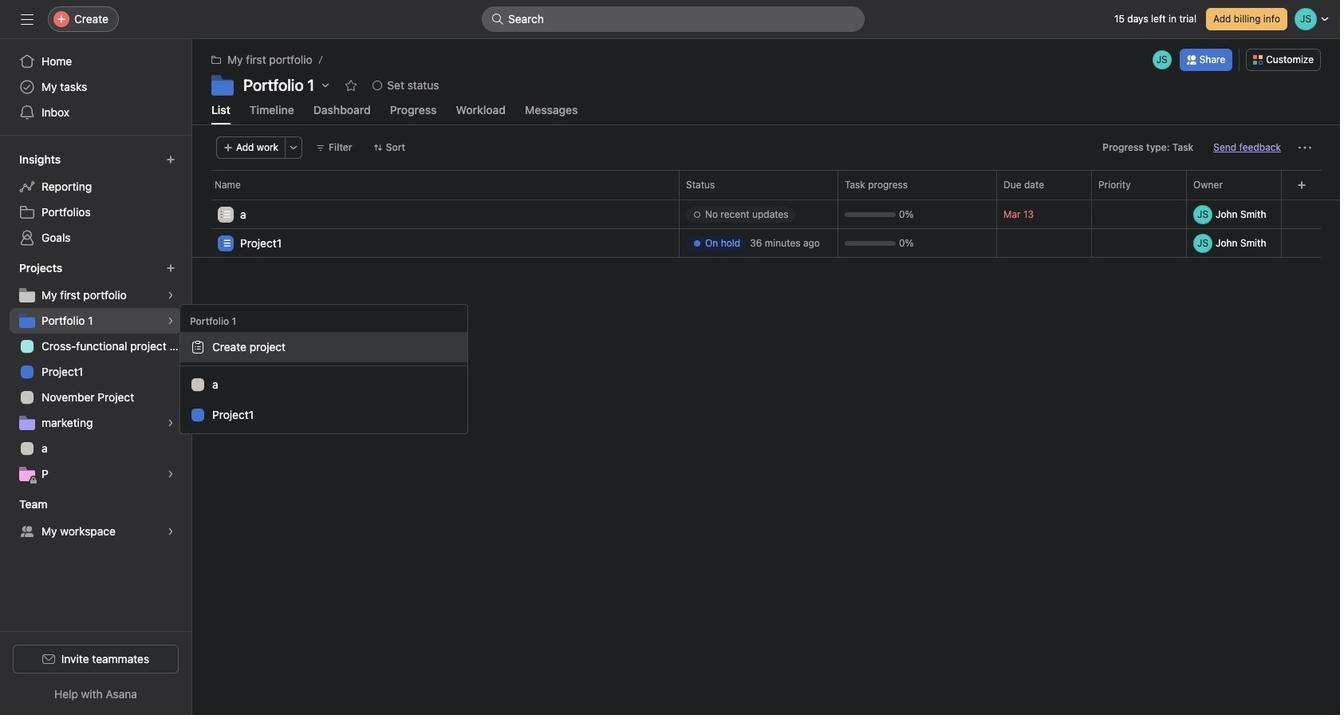 Task type: describe. For each thing, give the bounding box(es) containing it.
due date for project1 cell
[[997, 228, 1093, 258]]

list image
[[221, 209, 231, 219]]

see details, p image
[[166, 469, 176, 479]]

list image
[[221, 238, 231, 248]]

new insights image
[[166, 155, 176, 164]]

see details, my first portfolio image
[[166, 291, 176, 300]]

1 row from the top
[[192, 170, 1341, 200]]

see details, marketing image
[[166, 418, 176, 428]]

teams element
[[0, 490, 192, 547]]

prominent image
[[492, 13, 504, 26]]

0 horizontal spatial more actions image
[[289, 143, 299, 152]]

remove image
[[1279, 209, 1288, 219]]

new project or portfolio image
[[166, 263, 176, 273]]



Task type: locate. For each thing, give the bounding box(es) containing it.
more actions image
[[1299, 141, 1312, 154], [289, 143, 299, 152]]

see details, my workspace image
[[166, 527, 176, 536]]

projects element
[[0, 254, 192, 490]]

global element
[[0, 39, 192, 135]]

hide sidebar image
[[21, 13, 34, 26]]

4 row from the top
[[192, 228, 1341, 259]]

add to starred image
[[345, 79, 358, 92]]

add field image
[[1297, 180, 1307, 190]]

list box
[[482, 6, 865, 32]]

3 row from the top
[[192, 200, 1341, 231]]

cell
[[192, 200, 680, 231], [679, 200, 839, 229], [1187, 200, 1291, 229], [192, 228, 680, 259], [679, 228, 839, 258]]

see details, portfolio 1 image
[[166, 316, 176, 326]]

2 row from the top
[[192, 199, 1341, 200]]

row
[[192, 170, 1341, 200], [192, 199, 1341, 200], [192, 200, 1341, 231], [192, 228, 1341, 259]]

menu item
[[180, 332, 468, 362]]

insights element
[[0, 145, 192, 254]]

1 horizontal spatial more actions image
[[1299, 141, 1312, 154]]



Task type: vqa. For each thing, say whether or not it's contained in the screenshot.
the right THE MORE ACTIONS image
yes



